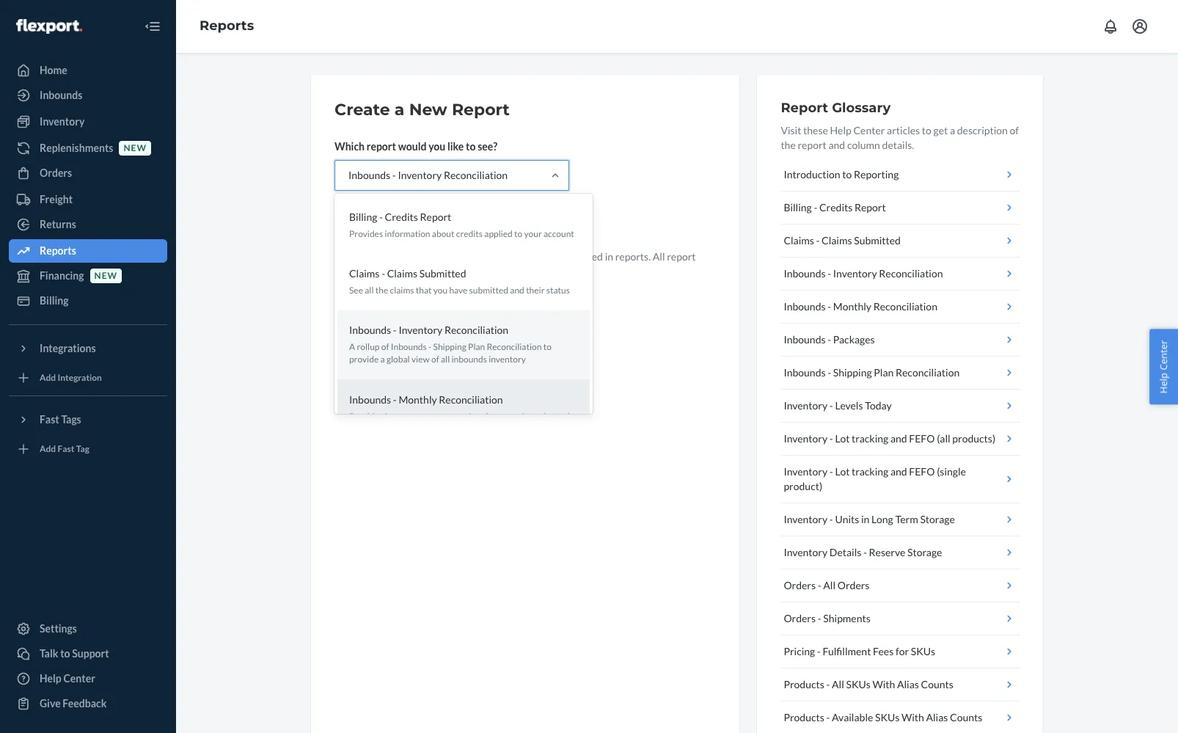 Task type: vqa. For each thing, say whether or not it's contained in the screenshot.


Task type: locate. For each thing, give the bounding box(es) containing it.
inbounds - monthly reconciliation button
[[781, 291, 1020, 324]]

add integration link
[[9, 366, 167, 390]]

plan up inbounds
[[468, 341, 485, 352]]

2 horizontal spatial a
[[950, 124, 956, 137]]

submitted for claims - claims submitted see all the claims that you have submitted and their status
[[420, 267, 466, 280]]

orders up 'orders - shipments'
[[784, 579, 816, 592]]

articles
[[887, 124, 920, 137]]

billing
[[784, 201, 812, 214], [349, 211, 377, 223], [40, 294, 69, 307]]

report down reporting
[[855, 201, 886, 214]]

billing down financing
[[40, 294, 69, 307]]

billing inside billing - credits report button
[[784, 201, 812, 214]]

0 vertical spatial monthly
[[834, 300, 872, 313]]

product)
[[784, 480, 823, 492]]

0 vertical spatial all
[[365, 285, 374, 296]]

you right that
[[434, 285, 448, 296]]

settings link
[[9, 617, 167, 641]]

1 tracking from the top
[[852, 432, 889, 445]]

1 vertical spatial all
[[441, 354, 450, 365]]

0 horizontal spatial information
[[385, 228, 430, 239]]

- right pricing
[[817, 645, 821, 658]]

1 horizontal spatial of
[[432, 354, 439, 365]]

add inside "link"
[[40, 372, 56, 383]]

products - available skus with alias counts button
[[781, 702, 1020, 733]]

for inside the 'it may take up to 2 hours for new information to be reflected in reports. all report time fields are in universal time (utc).'
[[446, 250, 460, 263]]

- down inventory - levels today
[[830, 432, 833, 445]]

inventory inside inbounds - inventory reconciliation a rollup of inbounds - shipping plan reconciliation to provide a global view of all inbounds inventory
[[489, 354, 526, 365]]

credits for billing - credits report
[[820, 201, 853, 214]]

shipping down packages
[[834, 366, 872, 379]]

you inside claims - claims submitted see all the claims that you have submitted and their status
[[434, 285, 448, 296]]

0 vertical spatial center
[[854, 124, 885, 137]]

with inside products - all skus with alias counts button
[[873, 678, 896, 691]]

a right the get
[[950, 124, 956, 137]]

1 vertical spatial inventory
[[385, 411, 422, 422]]

a
[[395, 100, 405, 120], [950, 124, 956, 137], [381, 354, 385, 365]]

you
[[429, 140, 446, 153], [434, 285, 448, 296]]

information up 2
[[385, 228, 430, 239]]

fefo left the (single
[[909, 465, 935, 478]]

monthly for inbounds - monthly reconciliation
[[834, 300, 872, 313]]

0 horizontal spatial in
[[400, 265, 408, 277]]

provides up take
[[349, 228, 383, 239]]

1 vertical spatial with
[[902, 711, 925, 724]]

0 vertical spatial of
[[1010, 124, 1019, 137]]

credits down 'introduction to reporting' at the top right
[[820, 201, 853, 214]]

glossary
[[832, 100, 891, 116]]

inbounds inside inbounds - monthly reconciliation button
[[784, 300, 826, 313]]

1 horizontal spatial help
[[830, 124, 852, 137]]

the left claims
[[376, 285, 388, 296]]

for
[[446, 250, 460, 263], [485, 411, 497, 422], [896, 645, 909, 658]]

provides inside billing - credits report provides information about credits applied to your account
[[349, 228, 383, 239]]

a left new
[[395, 100, 405, 120]]

with inside products - available skus with alias counts button
[[902, 711, 925, 724]]

1 vertical spatial submitted
[[420, 267, 466, 280]]

lot for inventory - lot tracking and fefo (all products)
[[835, 432, 850, 445]]

storage
[[921, 513, 955, 525], [908, 546, 943, 558]]

description
[[958, 124, 1008, 137]]

1 horizontal spatial for
[[485, 411, 497, 422]]

1 horizontal spatial the
[[781, 139, 796, 151]]

all inside the 'it may take up to 2 hours for new information to be reflected in reports. all report time fields are in universal time (utc).'
[[653, 250, 665, 263]]

create a new report
[[335, 100, 510, 120]]

and
[[829, 139, 846, 151], [510, 285, 525, 296], [891, 432, 908, 445], [891, 465, 908, 478]]

like
[[448, 140, 464, 153]]

for up time
[[446, 250, 460, 263]]

1 vertical spatial alias
[[927, 711, 948, 724]]

- inside button
[[828, 366, 832, 379]]

2 vertical spatial a
[[381, 354, 385, 365]]

submitted for claims - claims submitted
[[854, 234, 901, 247]]

- left shipments
[[818, 612, 822, 625]]

orders
[[40, 167, 72, 179], [784, 579, 816, 592], [838, 579, 870, 592], [784, 612, 816, 625]]

create inside button
[[347, 216, 379, 229]]

to right talk
[[60, 647, 70, 660]]

- inside inventory - lot tracking and fefo (single product)
[[830, 465, 833, 478]]

all right see
[[365, 285, 374, 296]]

fefo inside button
[[909, 432, 935, 445]]

1 horizontal spatial alias
[[927, 711, 948, 724]]

skus
[[911, 645, 936, 658], [846, 678, 871, 691], [876, 711, 900, 724]]

to left the be at the left top of the page
[[538, 250, 547, 263]]

visit
[[781, 124, 802, 137]]

0 vertical spatial inventory
[[489, 354, 526, 365]]

2 products from the top
[[784, 711, 825, 724]]

2 vertical spatial help
[[40, 672, 61, 685]]

of inside visit these help center articles to get a description of the report and column details.
[[1010, 124, 1019, 137]]

inbounds - inventory reconciliation inside "button"
[[784, 267, 943, 280]]

open account menu image
[[1132, 18, 1149, 35]]

1 vertical spatial plan
[[874, 366, 894, 379]]

2 vertical spatial center
[[63, 672, 95, 685]]

1 products from the top
[[784, 678, 825, 691]]

add
[[40, 372, 56, 383], [40, 444, 56, 455]]

tracking
[[852, 432, 889, 445], [852, 465, 889, 478]]

0 horizontal spatial help
[[40, 672, 61, 685]]

1 vertical spatial new
[[462, 250, 481, 263]]

and inside claims - claims submitted see all the claims that you have submitted and their status
[[510, 285, 525, 296]]

plan inside inbounds - shipping plan reconciliation button
[[874, 366, 894, 379]]

monthly up packages
[[834, 300, 872, 313]]

of right rollup
[[381, 341, 389, 352]]

with down fees at the bottom right
[[873, 678, 896, 691]]

0 horizontal spatial with
[[873, 678, 896, 691]]

billing inside billing link
[[40, 294, 69, 307]]

orders for orders - all orders
[[784, 579, 816, 592]]

0 vertical spatial reports link
[[200, 18, 254, 34]]

tracking down the today
[[852, 432, 889, 445]]

1 vertical spatial monthly
[[399, 393, 437, 406]]

pricing - fulfillment fees for skus button
[[781, 636, 1020, 669]]

1 vertical spatial for
[[485, 411, 497, 422]]

to down status
[[544, 341, 552, 352]]

0 vertical spatial counts
[[921, 678, 954, 691]]

1 add from the top
[[40, 372, 56, 383]]

0 vertical spatial reports
[[200, 18, 254, 34]]

fast left tags
[[40, 413, 59, 426]]

skus down orders - shipments button
[[911, 645, 936, 658]]

skus down pricing - fulfillment fees for skus
[[846, 678, 871, 691]]

inventory details - reserve storage button
[[781, 536, 1020, 569]]

lot up units
[[835, 465, 850, 478]]

center
[[854, 124, 885, 137], [1158, 340, 1171, 370], [63, 672, 95, 685]]

to left your in the top of the page
[[515, 228, 523, 239]]

claims
[[390, 285, 414, 296]]

1 vertical spatial lot
[[835, 465, 850, 478]]

and left column
[[829, 139, 846, 151]]

alias down products - all skus with alias counts button
[[927, 711, 948, 724]]

(all
[[937, 432, 951, 445]]

reports.
[[616, 250, 651, 263]]

2 vertical spatial skus
[[876, 711, 900, 724]]

claims - claims submitted
[[784, 234, 901, 247]]

for left any
[[485, 411, 497, 422]]

orders up pricing
[[784, 612, 816, 625]]

create up may
[[347, 216, 379, 229]]

create
[[335, 100, 390, 120], [347, 216, 379, 229]]

inbounds down inbounds - packages
[[784, 366, 826, 379]]

inventory for inventory - lot tracking and fefo (single product)
[[784, 465, 828, 478]]

0 vertical spatial storage
[[921, 513, 955, 525]]

1 vertical spatial you
[[434, 285, 448, 296]]

all left inbounds
[[441, 354, 450, 365]]

integration
[[58, 372, 102, 383]]

1 vertical spatial of
[[381, 341, 389, 352]]

add integration
[[40, 372, 102, 383]]

2 horizontal spatial help
[[1158, 372, 1171, 393]]

0 vertical spatial the
[[781, 139, 796, 151]]

inbounds down the provide
[[349, 393, 391, 406]]

credits up the up
[[385, 211, 418, 223]]

counts for products - available skus with alias counts
[[950, 711, 983, 724]]

1 vertical spatial provides
[[349, 411, 383, 422]]

tracking for (all
[[852, 432, 889, 445]]

monthly inside button
[[834, 300, 872, 313]]

add left integration
[[40, 372, 56, 383]]

fees
[[873, 645, 894, 658]]

1 horizontal spatial billing
[[349, 211, 377, 223]]

billing - credits report button
[[781, 192, 1020, 225]]

inventory
[[489, 354, 526, 365], [385, 411, 422, 422]]

all down fulfillment
[[832, 678, 845, 691]]

inventory up inbounds - monthly reconciliation
[[834, 267, 877, 280]]

report inside button
[[381, 216, 411, 229]]

help center button
[[1150, 329, 1179, 404]]

it
[[335, 250, 342, 263]]

- down claims - claims submitted
[[828, 267, 832, 280]]

add for add fast tag
[[40, 444, 56, 455]]

1 vertical spatial inbounds - inventory reconciliation
[[784, 267, 943, 280]]

and inside visit these help center articles to get a description of the report and column details.
[[829, 139, 846, 151]]

1 vertical spatial counts
[[950, 711, 983, 724]]

skus down products - all skus with alias counts button
[[876, 711, 900, 724]]

1 horizontal spatial inventory
[[489, 354, 526, 365]]

- left available
[[827, 711, 830, 724]]

0 vertical spatial help
[[830, 124, 852, 137]]

are
[[383, 265, 398, 277]]

1 vertical spatial create
[[347, 216, 379, 229]]

the down 'visit'
[[781, 139, 796, 151]]

feedback
[[63, 697, 107, 710]]

2 vertical spatial all
[[832, 678, 845, 691]]

in inside inventory - units in long term storage button
[[862, 513, 870, 525]]

1 horizontal spatial center
[[854, 124, 885, 137]]

2 add from the top
[[40, 444, 56, 455]]

2 horizontal spatial billing
[[784, 201, 812, 214]]

1 horizontal spatial new
[[124, 143, 147, 154]]

new up time
[[462, 250, 481, 263]]

shipping up inbounds
[[433, 341, 467, 352]]

a
[[349, 341, 355, 352]]

submitted inside button
[[854, 234, 901, 247]]

2 tracking from the top
[[852, 465, 889, 478]]

inbounds
[[452, 354, 487, 365]]

add fast tag link
[[9, 437, 167, 461]]

0 horizontal spatial new
[[94, 270, 117, 281]]

0 horizontal spatial reports
[[40, 244, 76, 257]]

fast left the tag
[[58, 444, 74, 455]]

inbounds up inbounds - packages
[[784, 300, 826, 313]]

orders up shipments
[[838, 579, 870, 592]]

in left reports.
[[605, 250, 614, 263]]

inventory left movement
[[385, 411, 422, 422]]

all up 'orders - shipments'
[[824, 579, 836, 592]]

credits for billing - credits report provides information about credits applied to your account
[[385, 211, 418, 223]]

1 vertical spatial all
[[824, 579, 836, 592]]

0 horizontal spatial plan
[[468, 341, 485, 352]]

billing inside billing - credits report provides information about credits applied to your account
[[349, 211, 377, 223]]

inventory - lot tracking and fefo (all products)
[[784, 432, 996, 445]]

1 horizontal spatial shipping
[[834, 366, 872, 379]]

for right fees at the bottom right
[[896, 645, 909, 658]]

storage inside inventory - units in long term storage button
[[921, 513, 955, 525]]

0 vertical spatial all
[[653, 250, 665, 263]]

2 provides from the top
[[349, 411, 383, 422]]

- up the inventory - units in long term storage on the bottom of page
[[830, 465, 833, 478]]

reconciliation inside button
[[874, 300, 938, 313]]

may
[[344, 250, 362, 263]]

all
[[653, 250, 665, 263], [824, 579, 836, 592], [832, 678, 845, 691]]

lot inside inventory - lot tracking and fefo (single product)
[[835, 465, 850, 478]]

to left 2
[[399, 250, 409, 263]]

1 vertical spatial the
[[376, 285, 388, 296]]

to inside button
[[60, 647, 70, 660]]

new up orders link
[[124, 143, 147, 154]]

with
[[873, 678, 896, 691], [902, 711, 925, 724]]

1 vertical spatial add
[[40, 444, 56, 455]]

report inside billing - credits report provides information about credits applied to your account
[[420, 211, 452, 223]]

1 horizontal spatial submitted
[[854, 234, 901, 247]]

inbounds - inventory reconciliation up inbounds - monthly reconciliation
[[784, 267, 943, 280]]

the inside visit these help center articles to get a description of the report and column details.
[[781, 139, 796, 151]]

products left available
[[784, 711, 825, 724]]

report up "see?"
[[452, 100, 510, 120]]

1 provides from the top
[[349, 228, 383, 239]]

inventory for inventory - units in long term storage
[[784, 513, 828, 525]]

orders for orders
[[40, 167, 72, 179]]

tracking inside inventory - lot tracking and fefo (single product)
[[852, 465, 889, 478]]

0 vertical spatial create
[[335, 100, 390, 120]]

and inside inventory - lot tracking and fefo (single product)
[[891, 465, 908, 478]]

the
[[781, 139, 796, 151], [376, 285, 388, 296]]

to
[[922, 124, 932, 137], [466, 140, 476, 153], [843, 168, 852, 181], [515, 228, 523, 239], [399, 250, 409, 263], [538, 250, 547, 263], [544, 341, 552, 352], [60, 647, 70, 660]]

1 vertical spatial reports
[[40, 244, 76, 257]]

a left global
[[381, 354, 385, 365]]

provides for inbounds
[[349, 411, 383, 422]]

inventory up view
[[399, 324, 443, 336]]

report glossary
[[781, 100, 891, 116]]

1 vertical spatial tracking
[[852, 465, 889, 478]]

1 vertical spatial reports link
[[9, 239, 167, 263]]

1 vertical spatial help center
[[40, 672, 95, 685]]

lot inside button
[[835, 432, 850, 445]]

monthly inside inbounds - monthly reconciliation provides inventory movement data for any selected month
[[399, 393, 437, 406]]

provides
[[349, 228, 383, 239], [349, 411, 383, 422]]

1 fefo from the top
[[909, 432, 935, 445]]

- down fulfillment
[[827, 678, 830, 691]]

1 lot from the top
[[835, 432, 850, 445]]

1 horizontal spatial with
[[902, 711, 925, 724]]

inventory up product)
[[784, 465, 828, 478]]

credits inside button
[[820, 201, 853, 214]]

shipping
[[433, 341, 467, 352], [834, 366, 872, 379]]

fast tags
[[40, 413, 81, 426]]

inventory - units in long term storage button
[[781, 503, 1020, 536]]

see?
[[478, 140, 498, 153]]

inbounds down which
[[349, 169, 391, 181]]

which report would you like to see?
[[335, 140, 498, 153]]

new for financing
[[94, 270, 117, 281]]

close navigation image
[[144, 18, 161, 35]]

2 lot from the top
[[835, 465, 850, 478]]

1 horizontal spatial all
[[441, 354, 450, 365]]

0 horizontal spatial the
[[376, 285, 388, 296]]

1 horizontal spatial help center
[[1158, 340, 1171, 393]]

all
[[365, 285, 374, 296], [441, 354, 450, 365]]

with down products - all skus with alias counts button
[[902, 711, 925, 724]]

orders for orders - shipments
[[784, 612, 816, 625]]

new
[[124, 143, 147, 154], [462, 250, 481, 263], [94, 270, 117, 281]]

help center
[[1158, 340, 1171, 393], [40, 672, 95, 685]]

add down fast tags
[[40, 444, 56, 455]]

(single
[[937, 465, 966, 478]]

alias for products - available skus with alias counts
[[927, 711, 948, 724]]

0 vertical spatial for
[[446, 250, 460, 263]]

information up (utc).
[[483, 250, 536, 263]]

0 horizontal spatial help center
[[40, 672, 95, 685]]

tag
[[76, 444, 89, 455]]

billing down introduction
[[784, 201, 812, 214]]

- up 'orders - shipments'
[[818, 579, 822, 592]]

2 fefo from the top
[[909, 465, 935, 478]]

report inside billing - credits report button
[[855, 201, 886, 214]]

2 horizontal spatial in
[[862, 513, 870, 525]]

have
[[449, 285, 468, 296]]

skus for available
[[876, 711, 900, 724]]

to left reporting
[[843, 168, 852, 181]]

inventory - levels today button
[[781, 390, 1020, 423]]

0 vertical spatial help center
[[1158, 340, 1171, 393]]

credits inside billing - credits report provides information about credits applied to your account
[[385, 211, 418, 223]]

center inside visit these help center articles to get a description of the report and column details.
[[854, 124, 885, 137]]

movement
[[424, 411, 465, 422]]

and down inventory - levels today button
[[891, 432, 908, 445]]

products
[[784, 678, 825, 691], [784, 711, 825, 724]]

tracking inside button
[[852, 432, 889, 445]]

0 vertical spatial submitted
[[854, 234, 901, 247]]

inbounds - inventory reconciliation a rollup of inbounds - shipping plan reconciliation to provide a global view of all inbounds inventory
[[349, 324, 552, 365]]

1 vertical spatial products
[[784, 711, 825, 724]]

fefo left (all
[[909, 432, 935, 445]]

reconciliation inside "button"
[[879, 267, 943, 280]]

about
[[432, 228, 455, 239]]

all right reports.
[[653, 250, 665, 263]]

0 vertical spatial with
[[873, 678, 896, 691]]

0 vertical spatial fast
[[40, 413, 59, 426]]

create for create report
[[347, 216, 379, 229]]

orders - shipments
[[784, 612, 871, 625]]

1 vertical spatial a
[[950, 124, 956, 137]]

0 vertical spatial tracking
[[852, 432, 889, 445]]

2 vertical spatial in
[[862, 513, 870, 525]]

0 vertical spatial plan
[[468, 341, 485, 352]]

monthly up movement
[[399, 393, 437, 406]]

0 vertical spatial new
[[124, 143, 147, 154]]

billing up may
[[349, 211, 377, 223]]

report inside the 'it may take up to 2 hours for new information to be reflected in reports. all report time fields are in universal time (utc).'
[[667, 250, 696, 263]]

- up take
[[379, 211, 383, 223]]

that
[[416, 285, 432, 296]]

claims - claims submitted button
[[781, 225, 1020, 258]]

1 horizontal spatial skus
[[876, 711, 900, 724]]

- down inbounds - packages
[[828, 366, 832, 379]]

inventory for inventory details - reserve storage
[[784, 546, 828, 558]]

1 vertical spatial storage
[[908, 546, 943, 558]]

a inside visit these help center articles to get a description of the report and column details.
[[950, 124, 956, 137]]

0 horizontal spatial shipping
[[433, 341, 467, 352]]

which
[[335, 140, 365, 153]]

hours
[[419, 250, 444, 263]]

open notifications image
[[1102, 18, 1120, 35]]

in right are
[[400, 265, 408, 277]]

0 horizontal spatial submitted
[[420, 267, 466, 280]]

counts for products - all skus with alias counts
[[921, 678, 954, 691]]

inventory inside inbounds - inventory reconciliation a rollup of inbounds - shipping plan reconciliation to provide a global view of all inbounds inventory
[[399, 324, 443, 336]]

1 horizontal spatial inbounds - inventory reconciliation
[[784, 267, 943, 280]]

0 vertical spatial you
[[429, 140, 446, 153]]

inventory down inventory - levels today
[[784, 432, 828, 445]]

alias down pricing - fulfillment fees for skus button on the bottom
[[898, 678, 919, 691]]

inventory right inbounds
[[489, 354, 526, 365]]

0 vertical spatial provides
[[349, 228, 383, 239]]

inbounds - shipping plan reconciliation button
[[781, 357, 1020, 390]]

0 vertical spatial shipping
[[433, 341, 467, 352]]

talk to support button
[[9, 642, 167, 666]]

1 horizontal spatial in
[[605, 250, 614, 263]]

0 horizontal spatial reports link
[[9, 239, 167, 263]]

inventory inside inventory - lot tracking and fefo (single product)
[[784, 465, 828, 478]]

0 horizontal spatial credits
[[385, 211, 418, 223]]

0 vertical spatial information
[[385, 228, 430, 239]]

submitted down hours
[[420, 267, 466, 280]]

fefo inside inventory - lot tracking and fefo (single product)
[[909, 465, 935, 478]]

provides inside inbounds - monthly reconciliation provides inventory movement data for any selected month
[[349, 411, 383, 422]]

products down pricing
[[784, 678, 825, 691]]

freight link
[[9, 188, 167, 211]]

submitted inside claims - claims submitted see all the claims that you have submitted and their status
[[420, 267, 466, 280]]

inventory - lot tracking and fefo (single product)
[[784, 465, 966, 492]]

flexport logo image
[[16, 19, 82, 34]]

add for add integration
[[40, 372, 56, 383]]

1 vertical spatial help
[[1158, 372, 1171, 393]]

in left long at the right bottom of the page
[[862, 513, 870, 525]]

inbounds - inventory reconciliation down which report would you like to see?
[[349, 169, 508, 181]]

report down these
[[798, 139, 827, 151]]

0 horizontal spatial alias
[[898, 678, 919, 691]]

1 horizontal spatial plan
[[874, 366, 894, 379]]

report up about
[[420, 211, 452, 223]]

1 vertical spatial in
[[400, 265, 408, 277]]



Task type: describe. For each thing, give the bounding box(es) containing it.
report left would
[[367, 140, 396, 153]]

fefo for (single
[[909, 465, 935, 478]]

1 horizontal spatial a
[[395, 100, 405, 120]]

reconciliation inside button
[[896, 366, 960, 379]]

inventory for inventory - lot tracking and fefo (all products)
[[784, 432, 828, 445]]

settings
[[40, 622, 77, 635]]

with for available
[[902, 711, 925, 724]]

1 vertical spatial fast
[[58, 444, 74, 455]]

1 horizontal spatial reports
[[200, 18, 254, 34]]

inventory inside "button"
[[834, 267, 877, 280]]

give feedback
[[40, 697, 107, 710]]

talk to support
[[40, 647, 109, 660]]

new for replenishments
[[124, 143, 147, 154]]

pricing
[[784, 645, 816, 658]]

details.
[[883, 139, 915, 151]]

be
[[549, 250, 560, 263]]

home
[[40, 64, 67, 76]]

see
[[349, 285, 363, 296]]

support
[[72, 647, 109, 660]]

- inside billing - credits report provides information about credits applied to your account
[[379, 211, 383, 223]]

to inside inbounds - inventory reconciliation a rollup of inbounds - shipping plan reconciliation to provide a global view of all inbounds inventory
[[544, 341, 552, 352]]

alias for products - all skus with alias counts
[[898, 678, 919, 691]]

- left units
[[830, 513, 833, 525]]

freight
[[40, 193, 73, 205]]

report for billing - credits report
[[855, 201, 886, 214]]

details
[[830, 546, 862, 558]]

all inside claims - claims submitted see all the claims that you have submitted and their status
[[365, 285, 374, 296]]

tags
[[61, 413, 81, 426]]

inventory down which report would you like to see?
[[398, 169, 442, 181]]

orders - shipments button
[[781, 603, 1020, 636]]

help inside visit these help center articles to get a description of the report and column details.
[[830, 124, 852, 137]]

packages
[[834, 333, 875, 346]]

provides for billing
[[349, 228, 383, 239]]

help center inside help center link
[[40, 672, 95, 685]]

inventory details - reserve storage
[[784, 546, 943, 558]]

products for products - all skus with alias counts
[[784, 678, 825, 691]]

up
[[386, 250, 397, 263]]

all for products
[[832, 678, 845, 691]]

levels
[[835, 399, 863, 412]]

reporting
[[854, 168, 899, 181]]

skus for all
[[846, 678, 871, 691]]

inbounds inside inbounds - packages "button"
[[784, 333, 826, 346]]

information inside the 'it may take up to 2 hours for new information to be reflected in reports. all report time fields are in universal time (utc).'
[[483, 250, 536, 263]]

inventory - units in long term storage
[[784, 513, 955, 525]]

to inside visit these help center articles to get a description of the report and column details.
[[922, 124, 932, 137]]

report up these
[[781, 100, 829, 116]]

time
[[455, 265, 477, 277]]

inbounds link
[[9, 84, 167, 107]]

with for all
[[873, 678, 896, 691]]

submitted
[[469, 285, 509, 296]]

your
[[524, 228, 542, 239]]

billing for billing - credits report
[[784, 201, 812, 214]]

introduction to reporting button
[[781, 159, 1020, 192]]

new inside the 'it may take up to 2 hours for new information to be reflected in reports. all report time fields are in universal time (utc).'
[[462, 250, 481, 263]]

the inside claims - claims submitted see all the claims that you have submitted and their status
[[376, 285, 388, 296]]

- down which report would you like to see?
[[393, 169, 396, 181]]

would
[[398, 140, 427, 153]]

fast tags button
[[9, 408, 167, 432]]

create report button
[[335, 208, 423, 238]]

to inside billing - credits report provides information about credits applied to your account
[[515, 228, 523, 239]]

any
[[498, 411, 512, 422]]

inbounds inside the "inbounds" link
[[40, 89, 82, 101]]

center inside button
[[1158, 340, 1171, 370]]

0 vertical spatial skus
[[911, 645, 936, 658]]

integrations
[[40, 342, 96, 354]]

help inside button
[[1158, 372, 1171, 393]]

information inside billing - credits report provides information about credits applied to your account
[[385, 228, 430, 239]]

a inside inbounds - inventory reconciliation a rollup of inbounds - shipping plan reconciliation to provide a global view of all inbounds inventory
[[381, 354, 385, 365]]

inbounds - monthly reconciliation
[[784, 300, 938, 313]]

products - available skus with alias counts
[[784, 711, 983, 724]]

- left packages
[[828, 333, 832, 346]]

- inside inbounds - monthly reconciliation provides inventory movement data for any selected month
[[393, 393, 397, 406]]

today
[[865, 399, 892, 412]]

billing - credits report
[[784, 201, 886, 214]]

rollup
[[357, 341, 380, 352]]

monthly for inbounds - monthly reconciliation provides inventory movement data for any selected month
[[399, 393, 437, 406]]

returns link
[[9, 213, 167, 236]]

lot for inventory - lot tracking and fefo (single product)
[[835, 465, 850, 478]]

add fast tag
[[40, 444, 89, 455]]

report inside visit these help center articles to get a description of the report and column details.
[[798, 139, 827, 151]]

fields
[[357, 265, 381, 277]]

inventory for inventory
[[40, 115, 85, 128]]

shipping inside button
[[834, 366, 872, 379]]

returns
[[40, 218, 76, 230]]

fast inside 'dropdown button'
[[40, 413, 59, 426]]

0 horizontal spatial inbounds - inventory reconciliation
[[349, 169, 508, 181]]

status
[[547, 285, 570, 296]]

2 vertical spatial of
[[432, 354, 439, 365]]

claims - claims submitted see all the claims that you have submitted and their status
[[349, 267, 570, 296]]

orders link
[[9, 161, 167, 185]]

billing link
[[9, 289, 167, 313]]

report for billing - credits report provides information about credits applied to your account
[[420, 211, 452, 223]]

inbounds - monthly reconciliation provides inventory movement data for any selected month
[[349, 393, 573, 422]]

orders - all orders button
[[781, 569, 1020, 603]]

it may take up to 2 hours for new information to be reflected in reports. all report time fields are in universal time (utc).
[[335, 250, 696, 277]]

- down introduction
[[814, 201, 818, 214]]

inbounds up rollup
[[349, 324, 391, 336]]

introduction to reporting
[[784, 168, 899, 181]]

give feedback button
[[9, 692, 167, 716]]

- up view
[[429, 341, 432, 352]]

plan inside inbounds - inventory reconciliation a rollup of inbounds - shipping plan reconciliation to provide a global view of all inbounds inventory
[[468, 341, 485, 352]]

inventory for inventory - levels today
[[784, 399, 828, 412]]

create for create a new report
[[335, 100, 390, 120]]

home link
[[9, 59, 167, 82]]

billing for billing
[[40, 294, 69, 307]]

integrations button
[[9, 337, 167, 360]]

available
[[832, 711, 874, 724]]

reconciliation inside inbounds - monthly reconciliation provides inventory movement data for any selected month
[[439, 393, 503, 406]]

to inside button
[[843, 168, 852, 181]]

products for products - available skus with alias counts
[[784, 711, 825, 724]]

pricing - fulfillment fees for skus
[[784, 645, 936, 658]]

storage inside 'inventory details - reserve storage' button
[[908, 546, 943, 558]]

inbounds inside inbounds - shipping plan reconciliation button
[[784, 366, 826, 379]]

replenishments
[[40, 142, 113, 154]]

inventory inside inbounds - monthly reconciliation provides inventory movement data for any selected month
[[385, 411, 422, 422]]

fefo for (all
[[909, 432, 935, 445]]

these
[[804, 124, 828, 137]]

- up global
[[393, 324, 397, 336]]

view
[[412, 354, 430, 365]]

talk
[[40, 647, 58, 660]]

- inside claims - claims submitted see all the claims that you have submitted and their status
[[382, 267, 385, 280]]

inbounds inside inbounds - inventory reconciliation "button"
[[784, 267, 826, 280]]

0 vertical spatial in
[[605, 250, 614, 263]]

- right details
[[864, 546, 867, 558]]

reserve
[[869, 546, 906, 558]]

and inside button
[[891, 432, 908, 445]]

- down the billing - credits report
[[816, 234, 820, 247]]

units
[[835, 513, 860, 525]]

products - all skus with alias counts button
[[781, 669, 1020, 702]]

shipments
[[824, 612, 871, 625]]

to right like
[[466, 140, 476, 153]]

time
[[335, 265, 355, 277]]

their
[[526, 285, 545, 296]]

products - all skus with alias counts
[[784, 678, 954, 691]]

account
[[544, 228, 575, 239]]

inbounds inside inbounds - monthly reconciliation provides inventory movement data for any selected month
[[349, 393, 391, 406]]

give
[[40, 697, 61, 710]]

create report
[[347, 216, 411, 229]]

month
[[548, 411, 573, 422]]

inbounds - packages
[[784, 333, 875, 346]]

all inside inbounds - inventory reconciliation a rollup of inbounds - shipping plan reconciliation to provide a global view of all inbounds inventory
[[441, 354, 450, 365]]

- up inbounds - packages
[[828, 300, 832, 313]]

products)
[[953, 432, 996, 445]]

financing
[[40, 269, 84, 282]]

report for create a new report
[[452, 100, 510, 120]]

introduction
[[784, 168, 841, 181]]

(utc).
[[479, 265, 508, 277]]

take
[[364, 250, 384, 263]]

- left levels
[[830, 399, 833, 412]]

help center inside button
[[1158, 340, 1171, 393]]

long
[[872, 513, 894, 525]]

term
[[896, 513, 919, 525]]

help center link
[[9, 667, 167, 691]]

1 horizontal spatial reports link
[[200, 18, 254, 34]]

billing for billing - credits report provides information about credits applied to your account
[[349, 211, 377, 223]]

tracking for (single
[[852, 465, 889, 478]]

all for orders
[[824, 579, 836, 592]]

for inside button
[[896, 645, 909, 658]]

inbounds up global
[[391, 341, 427, 352]]

inventory link
[[9, 110, 167, 134]]

shipping inside inbounds - inventory reconciliation a rollup of inbounds - shipping plan reconciliation to provide a global view of all inbounds inventory
[[433, 341, 467, 352]]

billing - credits report provides information about credits applied to your account
[[349, 211, 575, 239]]

for inside inbounds - monthly reconciliation provides inventory movement data for any selected month
[[485, 411, 497, 422]]

2
[[411, 250, 417, 263]]

get
[[934, 124, 948, 137]]



